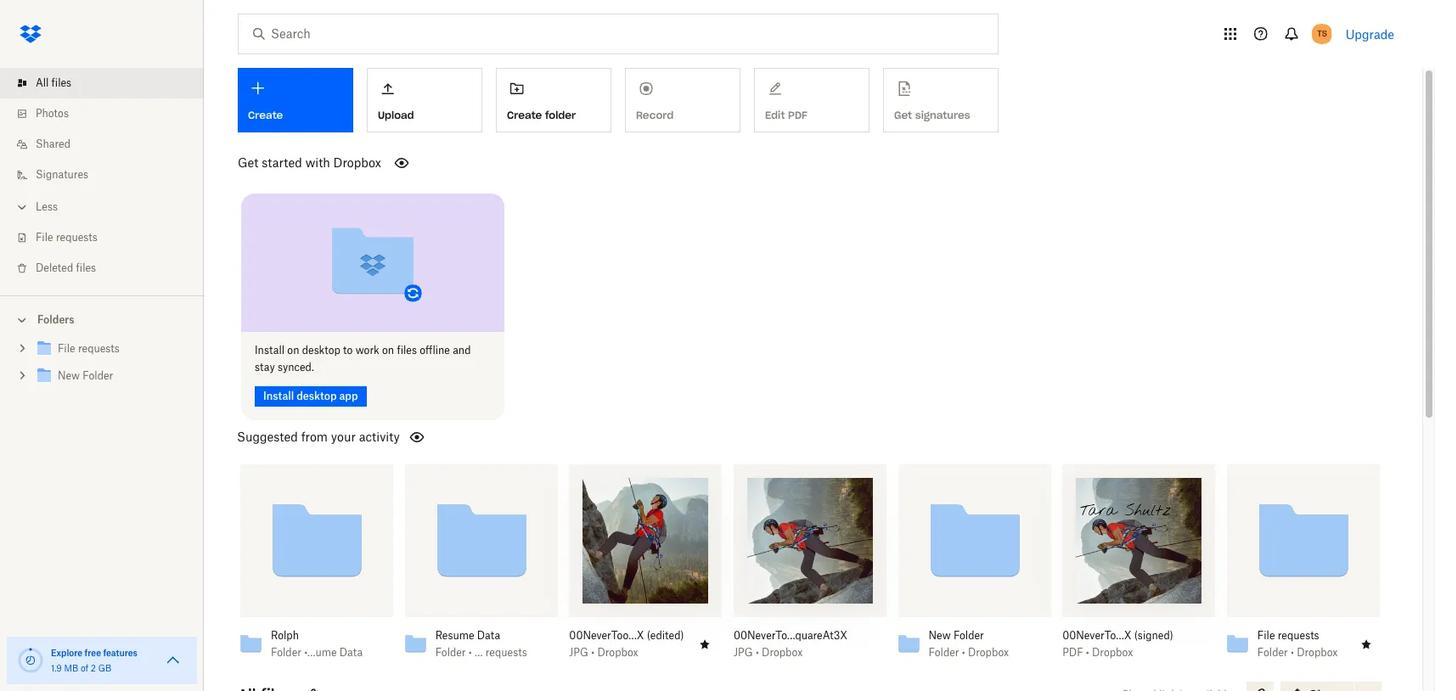 Task type: describe. For each thing, give the bounding box(es) containing it.
less
[[36, 200, 58, 213]]

rolph button
[[271, 629, 363, 642]]

resume data folder • … requests
[[435, 629, 527, 659]]

offline
[[420, 343, 450, 356]]

edit for 00nevertoo…x (edited) jpg • dropbox
[[586, 484, 610, 498]]

• for new
[[962, 646, 965, 659]]

00nevertoo…x
[[569, 629, 644, 642]]

0 vertical spatial file
[[36, 231, 53, 244]]

deleted files link
[[14, 253, 204, 284]]

upgrade link
[[1346, 27, 1394, 41]]

1 on from the left
[[287, 343, 299, 356]]

share button for 00neverto…quareat3x
[[788, 478, 842, 505]]

rolph
[[271, 629, 299, 642]]

create folder
[[507, 109, 576, 121]]

dropbox for 00neverto…x (signed) pdf • dropbox
[[1092, 646, 1133, 659]]

files inside install on desktop to work on files offline and stay synced.
[[397, 343, 417, 356]]

rolph folder •…ume data
[[271, 629, 363, 659]]

• for 00neverto…x
[[1086, 646, 1089, 659]]

folder inside file requests folder • dropbox
[[1257, 646, 1288, 659]]

edit for 00neverto…quareat3x jpg • dropbox
[[751, 484, 774, 498]]

• for 00nevertoo…x
[[591, 646, 595, 659]]

from
[[301, 429, 328, 444]]

all files list item
[[0, 68, 204, 98]]

synced.
[[278, 360, 314, 373]]

folder inside rolph folder •…ume data
[[271, 646, 301, 659]]

share button for 00nevertoo…x
[[623, 478, 678, 505]]

new folder button
[[929, 629, 1020, 642]]

dropbox for file requests folder • dropbox
[[1297, 646, 1338, 659]]

install for install on desktop to work on files offline and stay synced.
[[255, 343, 285, 356]]

(edited)
[[647, 629, 684, 642]]

file requests folder • dropbox
[[1257, 629, 1338, 659]]

upload
[[378, 109, 414, 121]]

stay
[[255, 360, 275, 373]]

create for create
[[248, 109, 283, 121]]

share button for 00neverto…x
[[1116, 478, 1171, 505]]

dropbox for 00nevertoo…x (edited) jpg • dropbox
[[597, 646, 638, 659]]

00neverto…quareat3x
[[734, 629, 848, 642]]

free
[[85, 648, 101, 658]]

all files
[[36, 76, 71, 89]]

folder settings image
[[303, 685, 324, 691]]

00neverto…x (signed) button
[[1062, 629, 1178, 642]]

2
[[91, 663, 96, 673]]

quota usage element
[[17, 647, 44, 674]]

folder
[[545, 109, 576, 121]]

desktop inside button
[[297, 389, 337, 402]]

folder • dropbox button for new folder
[[929, 646, 1020, 659]]

requests inside resume data folder • … requests
[[486, 646, 527, 659]]

folder inside resume data folder • … requests
[[435, 646, 466, 659]]

edit button for 00neverto…x (signed)
[[1069, 478, 1113, 505]]

•…ume
[[304, 646, 337, 659]]

dropbox image
[[14, 17, 48, 51]]

features
[[103, 648, 137, 658]]

app
[[339, 389, 358, 402]]

data inside rolph folder •…ume data
[[340, 646, 363, 659]]

mb
[[64, 663, 78, 673]]

folder • … requests button
[[435, 646, 527, 659]]

upgrade
[[1346, 27, 1394, 41]]

edit for 00neverto…x (signed) pdf • dropbox
[[1080, 484, 1103, 498]]

install desktop app
[[263, 389, 358, 402]]

jpg inside 00nevertoo…x (edited) jpg • dropbox
[[569, 646, 588, 659]]

00neverto…quareat3x jpg • dropbox
[[734, 629, 848, 659]]

edit button for 00nevertoo…x (edited)
[[576, 478, 620, 505]]

dropbox for new folder folder • dropbox
[[968, 646, 1009, 659]]

folders button
[[0, 307, 204, 332]]

files for all files
[[51, 76, 71, 89]]

deleted
[[36, 262, 73, 274]]

jpg • dropbox button for dropbox
[[734, 646, 849, 659]]

00nevertoo…x (edited) button
[[569, 629, 685, 642]]

new for new folder
[[58, 369, 80, 382]]

shared
[[36, 138, 70, 150]]

folders
[[37, 313, 74, 326]]

ts
[[1317, 28, 1327, 39]]

suggested
[[237, 429, 298, 444]]

upload button
[[367, 68, 482, 132]]

resume data button
[[435, 629, 527, 642]]

file requests button
[[1257, 629, 1349, 642]]

new for new folder folder • dropbox
[[929, 629, 951, 642]]



Task type: vqa. For each thing, say whether or not it's contained in the screenshot.
Add to Starred icon in the Name Folder1, Modified 11/16/2023 2:30 pm, element
no



Task type: locate. For each thing, give the bounding box(es) containing it.
edit button for 00neverto…quareat3x
[[740, 478, 784, 505]]

2 vertical spatial file
[[1257, 629, 1275, 642]]

• down 00nevertoo…x
[[591, 646, 595, 659]]

1 jpg from the left
[[569, 646, 588, 659]]

list
[[0, 58, 204, 295]]

1 horizontal spatial create
[[507, 109, 542, 121]]

0 horizontal spatial folder • dropbox button
[[929, 646, 1020, 659]]

gb
[[98, 663, 111, 673]]

1 horizontal spatial share button
[[788, 478, 842, 505]]

1 vertical spatial new
[[929, 629, 951, 642]]

2 jpg • dropbox button from the left
[[734, 646, 849, 659]]

6 • from the left
[[1291, 646, 1294, 659]]

• inside 00nevertoo…x (edited) jpg • dropbox
[[591, 646, 595, 659]]

shared link
[[14, 129, 204, 160]]

0 horizontal spatial data
[[340, 646, 363, 659]]

1 horizontal spatial file
[[58, 342, 75, 355]]

to
[[343, 343, 353, 356]]

signatures link
[[14, 160, 204, 190]]

• inside 00neverto…quareat3x jpg • dropbox
[[756, 646, 759, 659]]

0 vertical spatial file requests link
[[14, 222, 204, 253]]

data up folder • … requests button
[[477, 629, 500, 642]]

explore
[[51, 648, 83, 658]]

1 horizontal spatial edit button
[[740, 478, 784, 505]]

4 • from the left
[[962, 646, 965, 659]]

photos
[[36, 107, 69, 120]]

group containing file requests
[[0, 332, 204, 402]]

new
[[58, 369, 80, 382], [929, 629, 951, 642]]

2 share button from the left
[[788, 478, 842, 505]]

requests inside file requests folder • dropbox
[[1278, 629, 1319, 642]]

00nevertoo…x (edited) jpg • dropbox
[[569, 629, 684, 659]]

files inside all files 'link'
[[51, 76, 71, 89]]

folder •…ume data button
[[271, 646, 363, 659]]

0 horizontal spatial on
[[287, 343, 299, 356]]

• down new folder button
[[962, 646, 965, 659]]

2 horizontal spatial share button
[[1116, 478, 1171, 505]]

jpg • dropbox button for •
[[569, 646, 685, 659]]

file requests link up new folder link
[[34, 338, 190, 361]]

1 vertical spatial data
[[340, 646, 363, 659]]

deleted files
[[36, 262, 96, 274]]

1 edit button from the left
[[576, 478, 620, 505]]

folder • dropbox button for file requests
[[1257, 646, 1349, 659]]

jpg inside 00neverto…quareat3x jpg • dropbox
[[734, 646, 753, 659]]

install inside button
[[263, 389, 294, 402]]

0 horizontal spatial share
[[633, 484, 668, 498]]

•
[[469, 646, 472, 659], [591, 646, 595, 659], [756, 646, 759, 659], [962, 646, 965, 659], [1086, 646, 1089, 659], [1291, 646, 1294, 659]]

pdf • dropbox button
[[1062, 646, 1178, 659]]

resume
[[435, 629, 474, 642]]

0 vertical spatial new
[[58, 369, 80, 382]]

0 horizontal spatial create
[[248, 109, 283, 121]]

None field
[[0, 0, 131, 19]]

file requests inside group
[[58, 342, 120, 355]]

share for 00neverto…x
[[1127, 484, 1161, 498]]

install desktop app button
[[255, 386, 366, 406]]

activity
[[359, 429, 400, 444]]

• down the 00neverto…quareat3x
[[756, 646, 759, 659]]

files left offline on the left of the page
[[397, 343, 417, 356]]

• left …
[[469, 646, 472, 659]]

0 vertical spatial desktop
[[302, 343, 340, 356]]

0 horizontal spatial edit
[[586, 484, 610, 498]]

desktop left the app
[[297, 389, 337, 402]]

install down stay
[[263, 389, 294, 402]]

2 on from the left
[[382, 343, 394, 356]]

desktop
[[302, 343, 340, 356], [297, 389, 337, 402]]

1 vertical spatial file
[[58, 342, 75, 355]]

3 • from the left
[[756, 646, 759, 659]]

files for deleted files
[[76, 262, 96, 274]]

1 horizontal spatial new
[[929, 629, 951, 642]]

group
[[0, 332, 204, 402]]

00neverto…x
[[1062, 629, 1132, 642]]

0 horizontal spatial jpg • dropbox button
[[569, 646, 685, 659]]

create left folder
[[507, 109, 542, 121]]

share button
[[623, 478, 678, 505], [788, 478, 842, 505], [1116, 478, 1171, 505]]

• right the pdf
[[1086, 646, 1089, 659]]

2 horizontal spatial share
[[1127, 484, 1161, 498]]

3 edit from the left
[[1080, 484, 1103, 498]]

00neverto…x (signed) pdf • dropbox
[[1062, 629, 1173, 659]]

1 horizontal spatial data
[[477, 629, 500, 642]]

new folder link
[[34, 365, 190, 388]]

…
[[475, 646, 483, 659]]

1 vertical spatial desktop
[[297, 389, 337, 402]]

data right •…ume
[[340, 646, 363, 659]]

(signed)
[[1134, 629, 1173, 642]]

1 vertical spatial file requests link
[[34, 338, 190, 361]]

create button
[[238, 68, 353, 132]]

install inside install on desktop to work on files offline and stay synced.
[[255, 343, 285, 356]]

new folder
[[58, 369, 113, 382]]

0 horizontal spatial file
[[36, 231, 53, 244]]

1 horizontal spatial files
[[76, 262, 96, 274]]

1 vertical spatial files
[[76, 262, 96, 274]]

dropbox inside 00neverto…x (signed) pdf • dropbox
[[1092, 646, 1133, 659]]

get
[[238, 155, 258, 170]]

2 horizontal spatial files
[[397, 343, 417, 356]]

jpg down the 00neverto…quareat3x
[[734, 646, 753, 659]]

2 edit from the left
[[751, 484, 774, 498]]

jpg
[[569, 646, 588, 659], [734, 646, 753, 659]]

file requests up "deleted files" at the left top of page
[[36, 231, 97, 244]]

• down file requests button
[[1291, 646, 1294, 659]]

photos link
[[14, 98, 204, 129]]

started
[[262, 155, 302, 170]]

with
[[305, 155, 330, 170]]

your
[[331, 429, 356, 444]]

jpg down 00nevertoo…x
[[569, 646, 588, 659]]

files inside "deleted files" link
[[76, 262, 96, 274]]

• inside resume data folder • … requests
[[469, 646, 472, 659]]

2 edit button from the left
[[740, 478, 784, 505]]

3 edit button from the left
[[1069, 478, 1113, 505]]

2 horizontal spatial edit
[[1080, 484, 1103, 498]]

0 vertical spatial install
[[255, 343, 285, 356]]

file requests up new folder
[[58, 342, 120, 355]]

on right work
[[382, 343, 394, 356]]

1 vertical spatial file requests
[[58, 342, 120, 355]]

1 horizontal spatial share
[[798, 484, 832, 498]]

files
[[51, 76, 71, 89], [76, 262, 96, 274], [397, 343, 417, 356]]

less image
[[14, 199, 31, 216]]

dropbox down 00nevertoo…x (edited) button
[[597, 646, 638, 659]]

2 horizontal spatial edit button
[[1069, 478, 1113, 505]]

all
[[36, 76, 49, 89]]

1 share from the left
[[633, 484, 668, 498]]

3 share button from the left
[[1116, 478, 1171, 505]]

1 folder • dropbox button from the left
[[929, 646, 1020, 659]]

desktop inside install on desktop to work on files offline and stay synced.
[[302, 343, 340, 356]]

0 vertical spatial file requests
[[36, 231, 97, 244]]

3 share from the left
[[1127, 484, 1161, 498]]

2 • from the left
[[591, 646, 595, 659]]

dropbox
[[333, 155, 381, 170], [597, 646, 638, 659], [762, 646, 803, 659], [968, 646, 1009, 659], [1092, 646, 1133, 659], [1297, 646, 1338, 659]]

on
[[287, 343, 299, 356], [382, 343, 394, 356]]

• inside file requests folder • dropbox
[[1291, 646, 1294, 659]]

file requests link up "deleted files" at the left top of page
[[14, 222, 204, 253]]

2 vertical spatial files
[[397, 343, 417, 356]]

dropbox down file requests button
[[1297, 646, 1338, 659]]

0 vertical spatial files
[[51, 76, 71, 89]]

1 horizontal spatial on
[[382, 343, 394, 356]]

5 • from the left
[[1086, 646, 1089, 659]]

create inside "create folder" button
[[507, 109, 542, 121]]

new folder folder • dropbox
[[929, 629, 1009, 659]]

jpg • dropbox button down 00nevertoo…x (edited) button
[[569, 646, 685, 659]]

file inside group
[[58, 342, 75, 355]]

dropbox down new folder button
[[968, 646, 1009, 659]]

share for 00nevertoo…x
[[633, 484, 668, 498]]

requests
[[56, 231, 97, 244], [78, 342, 120, 355], [1278, 629, 1319, 642], [486, 646, 527, 659]]

jpg • dropbox button down 00neverto…quareat3x button
[[734, 646, 849, 659]]

1 horizontal spatial jpg • dropbox button
[[734, 646, 849, 659]]

1 horizontal spatial edit
[[751, 484, 774, 498]]

folder • dropbox button down new folder button
[[929, 646, 1020, 659]]

new inside "new folder folder • dropbox"
[[929, 629, 951, 642]]

folder
[[83, 369, 113, 382], [953, 629, 984, 642], [271, 646, 301, 659], [435, 646, 466, 659], [929, 646, 959, 659], [1257, 646, 1288, 659]]

dropbox inside 00neverto…quareat3x jpg • dropbox
[[762, 646, 803, 659]]

folder • dropbox button
[[929, 646, 1020, 659], [1257, 646, 1349, 659]]

0 horizontal spatial edit button
[[576, 478, 620, 505]]

jpg • dropbox button
[[569, 646, 685, 659], [734, 646, 849, 659]]

install up stay
[[255, 343, 285, 356]]

explore free features 1.9 mb of 2 gb
[[51, 648, 137, 673]]

data
[[477, 629, 500, 642], [340, 646, 363, 659]]

1 • from the left
[[469, 646, 472, 659]]

• inside "new folder folder • dropbox"
[[962, 646, 965, 659]]

1 edit from the left
[[586, 484, 610, 498]]

Search in folder "Dropbox" text field
[[271, 25, 963, 43]]

edit
[[586, 484, 610, 498], [751, 484, 774, 498], [1080, 484, 1103, 498]]

0 horizontal spatial files
[[51, 76, 71, 89]]

folder • dropbox button down file requests button
[[1257, 646, 1349, 659]]

of
[[81, 663, 88, 673]]

00neverto…quareat3x button
[[734, 629, 849, 642]]

files right all
[[51, 76, 71, 89]]

1 share button from the left
[[623, 478, 678, 505]]

dropbox right with
[[333, 155, 381, 170]]

install for install desktop app
[[263, 389, 294, 402]]

dropbox inside file requests folder • dropbox
[[1297, 646, 1338, 659]]

dropbox inside "new folder folder • dropbox"
[[968, 646, 1009, 659]]

• for file
[[1291, 646, 1294, 659]]

create inside create "popup button"
[[248, 109, 283, 121]]

• for resume
[[469, 646, 472, 659]]

desktop left to
[[302, 343, 340, 356]]

file requests
[[36, 231, 97, 244], [58, 342, 120, 355]]

dropbox inside 00nevertoo…x (edited) jpg • dropbox
[[597, 646, 638, 659]]

files right the deleted
[[76, 262, 96, 274]]

0 horizontal spatial share button
[[623, 478, 678, 505]]

file requests link
[[14, 222, 204, 253], [34, 338, 190, 361]]

• inside 00neverto…x (signed) pdf • dropbox
[[1086, 646, 1089, 659]]

1 jpg • dropbox button from the left
[[569, 646, 685, 659]]

share for 00neverto…quareat3x
[[798, 484, 832, 498]]

1 vertical spatial install
[[263, 389, 294, 402]]

create folder button
[[496, 68, 611, 132]]

dropbox down 00neverto…quareat3x button
[[762, 646, 803, 659]]

1.9
[[51, 663, 62, 673]]

list containing all files
[[0, 58, 204, 295]]

file inside file requests folder • dropbox
[[1257, 629, 1275, 642]]

install on desktop to work on files offline and stay synced.
[[255, 343, 471, 373]]

work
[[355, 343, 379, 356]]

2 jpg from the left
[[734, 646, 753, 659]]

all files link
[[14, 68, 204, 98]]

0 vertical spatial data
[[477, 629, 500, 642]]

2 folder • dropbox button from the left
[[1257, 646, 1349, 659]]

1 horizontal spatial folder • dropbox button
[[1257, 646, 1349, 659]]

create for create folder
[[507, 109, 542, 121]]

edit button
[[576, 478, 620, 505], [740, 478, 784, 505], [1069, 478, 1113, 505]]

get started with dropbox
[[238, 155, 381, 170]]

create
[[507, 109, 542, 121], [248, 109, 283, 121]]

2 horizontal spatial file
[[1257, 629, 1275, 642]]

1 horizontal spatial jpg
[[734, 646, 753, 659]]

signatures
[[36, 168, 88, 181]]

data inside resume data folder • … requests
[[477, 629, 500, 642]]

on up synced.
[[287, 343, 299, 356]]

install
[[255, 343, 285, 356], [263, 389, 294, 402]]

suggested from your activity
[[237, 429, 400, 444]]

dropbox down 00neverto…x (signed) button
[[1092, 646, 1133, 659]]

0 horizontal spatial jpg
[[569, 646, 588, 659]]

create up started
[[248, 109, 283, 121]]

2 share from the left
[[798, 484, 832, 498]]

file
[[36, 231, 53, 244], [58, 342, 75, 355], [1257, 629, 1275, 642]]

ts button
[[1308, 20, 1335, 48]]

0 horizontal spatial new
[[58, 369, 80, 382]]

and
[[453, 343, 471, 356]]

pdf
[[1062, 646, 1083, 659]]



